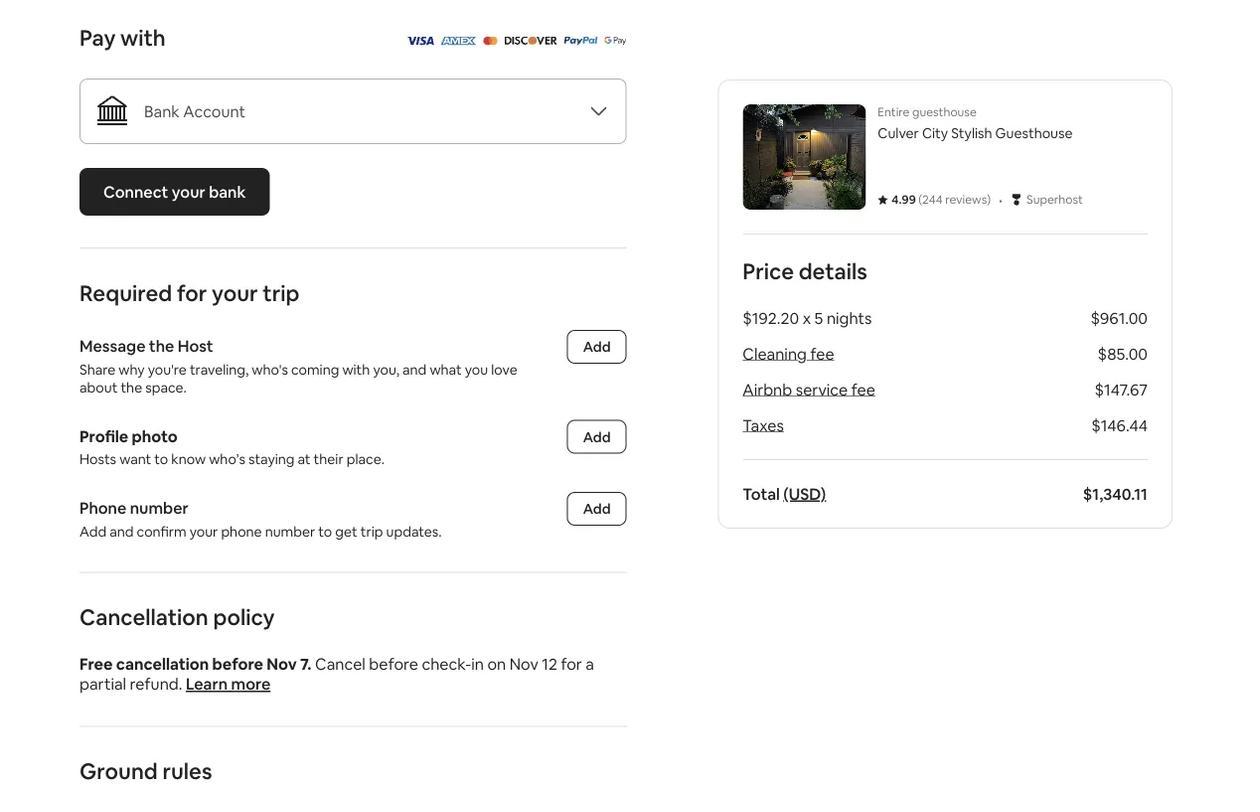 Task type: describe. For each thing, give the bounding box(es) containing it.
updates.
[[386, 522, 442, 540]]

bank account button
[[80, 79, 627, 144]]

space.
[[145, 378, 187, 396]]

add for phone number
[[583, 500, 611, 518]]

cleaning fee button
[[743, 343, 834, 364]]

to inside profile photo hosts want to know who's staying at their place.
[[154, 450, 168, 468]]

nov inside cancel before check-in on nov 12 for a partial refund.
[[510, 654, 539, 674]]

entire guesthouse culver city stylish guesthouse
[[878, 104, 1073, 142]]

connect your bank
[[103, 181, 246, 202]]

price
[[743, 257, 794, 285]]

$85.00
[[1098, 343, 1148, 364]]

free cancellation before nov 7.
[[80, 654, 312, 674]]

2 mastercard image from the top
[[483, 36, 498, 45]]

cleaning
[[743, 343, 807, 364]]

5
[[815, 308, 823, 328]]

visa card image
[[406, 29, 434, 50]]

required
[[80, 279, 172, 307]]

taxes button
[[743, 415, 784, 435]]

add button for profile photo
[[567, 420, 627, 454]]

a
[[586, 654, 594, 674]]

(usd) button
[[783, 484, 826, 504]]

confirm
[[137, 522, 186, 540]]

message the host share why you're traveling, who's coming with you, and what you love about the space.
[[80, 336, 521, 396]]

phone
[[221, 522, 262, 540]]

ground rules
[[80, 757, 212, 786]]

connect
[[103, 181, 168, 202]]

before inside cancel before check-in on nov 12 for a partial refund.
[[369, 654, 418, 674]]

1 paypal image from the top
[[564, 29, 598, 50]]

learn
[[186, 674, 228, 694]]

love
[[491, 360, 518, 378]]

what
[[430, 360, 462, 378]]

ground
[[80, 757, 158, 786]]

traveling,
[[190, 360, 249, 378]]

hosts
[[80, 450, 116, 468]]

partial
[[80, 674, 126, 694]]

guesthouse
[[912, 104, 977, 120]]

0 horizontal spatial fee
[[810, 343, 834, 364]]

coming
[[291, 360, 339, 378]]

add inside phone number add and confirm your phone number to get trip updates.
[[80, 522, 107, 540]]

entire
[[878, 104, 910, 120]]

guesthouse
[[996, 124, 1073, 142]]

host
[[178, 336, 213, 356]]

$146.44
[[1092, 415, 1148, 435]]

1 horizontal spatial number
[[265, 522, 315, 540]]

1 nov from the left
[[267, 654, 297, 674]]

details
[[799, 257, 868, 285]]

bank
[[144, 101, 180, 121]]

staying
[[249, 450, 295, 468]]

about
[[80, 378, 118, 396]]

1 discover card image from the top
[[504, 29, 558, 50]]

google pay image
[[604, 36, 627, 45]]

refund.
[[130, 674, 182, 694]]

12
[[542, 654, 558, 674]]

add button for message the host
[[567, 330, 627, 364]]

to inside phone number add and confirm your phone number to get trip updates.
[[318, 522, 332, 540]]

•
[[999, 189, 1003, 210]]

cancellation
[[80, 603, 208, 632]]

free
[[80, 654, 113, 674]]

and inside 'message the host share why you're traveling, who's coming with you, and what you love about the space.'
[[403, 360, 427, 378]]

service
[[796, 379, 848, 400]]

want
[[119, 450, 151, 468]]

phone number add and confirm your phone number to get trip updates.
[[80, 498, 442, 540]]

1 horizontal spatial fee
[[851, 379, 876, 400]]

profile photo hosts want to know who's staying at their place.
[[80, 426, 385, 468]]

photo
[[132, 426, 178, 446]]

who's
[[209, 450, 245, 468]]

on
[[487, 654, 506, 674]]

airbnb
[[743, 379, 792, 400]]

airbnb service fee
[[743, 379, 876, 400]]

cancel before check-in on nov 12 for a partial refund.
[[80, 654, 594, 694]]

4.99
[[892, 192, 916, 207]]

superhost
[[1027, 192, 1083, 207]]

x
[[803, 308, 811, 328]]

learn more button
[[186, 674, 271, 694]]

bank account
[[144, 101, 245, 121]]

get
[[335, 522, 357, 540]]

(usd)
[[783, 484, 826, 504]]

stylish
[[951, 124, 992, 142]]

required for your trip
[[80, 279, 300, 307]]

know
[[171, 450, 206, 468]]



Task type: locate. For each thing, give the bounding box(es) containing it.
add button for phone number
[[567, 492, 627, 526]]

$192.20
[[743, 308, 799, 328]]

1 horizontal spatial the
[[149, 336, 174, 356]]

paypal image left google pay icon at the top of the page
[[564, 36, 598, 45]]

1 horizontal spatial for
[[561, 654, 582, 674]]

1 vertical spatial fee
[[851, 379, 876, 400]]

trip right get
[[361, 522, 383, 540]]

share
[[80, 360, 116, 378]]

2 vertical spatial add button
[[567, 492, 627, 526]]

to left get
[[318, 522, 332, 540]]

to
[[154, 450, 168, 468], [318, 522, 332, 540]]

0 vertical spatial your
[[172, 181, 205, 202]]

fee right service
[[851, 379, 876, 400]]

check-
[[422, 654, 471, 674]]

place.
[[347, 450, 385, 468]]

trip up 'message the host share why you're traveling, who's coming with you, and what you love about the space.'
[[263, 279, 300, 307]]

phone
[[80, 498, 127, 518]]

nov left 12
[[510, 654, 539, 674]]

2 before from the left
[[369, 654, 418, 674]]

total (usd)
[[743, 484, 826, 504]]

fee
[[810, 343, 834, 364], [851, 379, 876, 400]]

rules
[[162, 757, 212, 786]]

for left a
[[561, 654, 582, 674]]

bank
[[209, 181, 246, 202]]

policy
[[213, 603, 275, 632]]

nov left 7.
[[267, 654, 297, 674]]

0 vertical spatial to
[[154, 450, 168, 468]]

1 vertical spatial and
[[110, 522, 134, 540]]

your left bank
[[172, 181, 205, 202]]

0 horizontal spatial with
[[120, 23, 166, 52]]

discover card image
[[504, 29, 558, 50], [504, 36, 558, 45]]

$147.67
[[1095, 379, 1148, 400]]

0 horizontal spatial and
[[110, 522, 134, 540]]

1 mastercard image from the top
[[483, 29, 498, 50]]

the right "about"
[[121, 378, 142, 396]]

0 horizontal spatial nov
[[267, 654, 297, 674]]

1 horizontal spatial to
[[318, 522, 332, 540]]

paypal image
[[564, 29, 598, 50], [564, 36, 598, 45]]

learn more
[[186, 674, 271, 694]]

$192.20 x 5 nights
[[743, 308, 872, 328]]

mastercard image
[[483, 29, 498, 50], [483, 36, 498, 45]]

american express card image
[[440, 29, 477, 50]]

)
[[987, 192, 991, 207]]

0 vertical spatial number
[[130, 498, 189, 518]]

cleaning fee
[[743, 343, 834, 364]]

visa card image
[[406, 36, 434, 45]]

7.
[[300, 654, 312, 674]]

with
[[120, 23, 166, 52], [342, 360, 370, 378]]

0 vertical spatial with
[[120, 23, 166, 52]]

nights
[[827, 308, 872, 328]]

with left you,
[[342, 360, 370, 378]]

total
[[743, 484, 780, 504]]

airbnb service fee button
[[743, 379, 876, 400]]

0 vertical spatial and
[[403, 360, 427, 378]]

number
[[130, 498, 189, 518], [265, 522, 315, 540]]

with right pay at the top left of the page
[[120, 23, 166, 52]]

cancellation policy
[[80, 603, 275, 632]]

1 vertical spatial to
[[318, 522, 332, 540]]

number up "confirm"
[[130, 498, 189, 518]]

2 add button from the top
[[567, 420, 627, 454]]

and right you,
[[403, 360, 427, 378]]

number right the "phone"
[[265, 522, 315, 540]]

connect your bank button
[[80, 168, 270, 216]]

you're
[[148, 360, 187, 378]]

1 horizontal spatial trip
[[361, 522, 383, 540]]

1 before from the left
[[212, 654, 263, 674]]

2 vertical spatial your
[[189, 522, 218, 540]]

nov
[[267, 654, 297, 674], [510, 654, 539, 674]]

4.99 ( 244 reviews )
[[892, 192, 991, 207]]

cancellation
[[116, 654, 209, 674]]

message
[[80, 336, 146, 356]]

0 horizontal spatial before
[[212, 654, 263, 674]]

3 add button from the top
[[567, 492, 627, 526]]

0 horizontal spatial the
[[121, 378, 142, 396]]

1 vertical spatial number
[[265, 522, 315, 540]]

who's
[[252, 360, 288, 378]]

0 horizontal spatial number
[[130, 498, 189, 518]]

price details
[[743, 257, 868, 285]]

at
[[298, 450, 311, 468]]

city
[[922, 124, 948, 142]]

1 vertical spatial trip
[[361, 522, 383, 540]]

more
[[231, 674, 271, 694]]

before
[[212, 654, 263, 674], [369, 654, 418, 674]]

0 horizontal spatial to
[[154, 450, 168, 468]]

discover card image right american express card image in the top left of the page
[[504, 36, 558, 45]]

$1,340.11
[[1083, 484, 1148, 504]]

0 horizontal spatial trip
[[263, 279, 300, 307]]

(
[[919, 192, 922, 207]]

1 horizontal spatial with
[[342, 360, 370, 378]]

add
[[583, 338, 611, 356], [583, 428, 611, 446], [583, 500, 611, 518], [80, 522, 107, 540]]

1 horizontal spatial before
[[369, 654, 418, 674]]

2 discover card image from the top
[[504, 36, 558, 45]]

2 paypal image from the top
[[564, 36, 598, 45]]

and down phone
[[110, 522, 134, 540]]

your inside button
[[172, 181, 205, 202]]

their
[[314, 450, 344, 468]]

1 horizontal spatial and
[[403, 360, 427, 378]]

with inside 'message the host share why you're traveling, who's coming with you, and what you love about the space.'
[[342, 360, 370, 378]]

add for profile photo
[[583, 428, 611, 446]]

add button
[[567, 330, 627, 364], [567, 420, 627, 454], [567, 492, 627, 526]]

$961.00
[[1091, 308, 1148, 328]]

google pay image
[[604, 29, 627, 50]]

1 vertical spatial add button
[[567, 420, 627, 454]]

pay
[[80, 23, 116, 52]]

you
[[465, 360, 488, 378]]

1 add button from the top
[[567, 330, 627, 364]]

0 horizontal spatial for
[[177, 279, 207, 307]]

cancel
[[315, 654, 366, 674]]

trip inside phone number add and confirm your phone number to get trip updates.
[[361, 522, 383, 540]]

1 vertical spatial for
[[561, 654, 582, 674]]

mastercard image right american express card image in the top left of the page
[[483, 36, 498, 45]]

to down photo
[[154, 450, 168, 468]]

reviews
[[945, 192, 987, 207]]

add for message the host
[[583, 338, 611, 356]]

discover card image right american express card icon
[[504, 29, 558, 50]]

profile
[[80, 426, 128, 446]]

2 nov from the left
[[510, 654, 539, 674]]

and
[[403, 360, 427, 378], [110, 522, 134, 540]]

american express card image
[[440, 36, 477, 45]]

0 vertical spatial the
[[149, 336, 174, 356]]

1 vertical spatial with
[[342, 360, 370, 378]]

and inside phone number add and confirm your phone number to get trip updates.
[[110, 522, 134, 540]]

your left the "phone"
[[189, 522, 218, 540]]

the up 'you're'
[[149, 336, 174, 356]]

244
[[922, 192, 943, 207]]

bank account image
[[96, 95, 128, 127]]

1 vertical spatial your
[[212, 279, 258, 307]]

1 horizontal spatial nov
[[510, 654, 539, 674]]

fee up service
[[810, 343, 834, 364]]

your up 'host'
[[212, 279, 258, 307]]

paypal image left google pay image
[[564, 29, 598, 50]]

culver
[[878, 124, 919, 142]]

taxes
[[743, 415, 784, 435]]

0 vertical spatial trip
[[263, 279, 300, 307]]

your inside phone number add and confirm your phone number to get trip updates.
[[189, 522, 218, 540]]

why
[[119, 360, 145, 378]]

you,
[[373, 360, 400, 378]]

0 vertical spatial fee
[[810, 343, 834, 364]]

for up 'host'
[[177, 279, 207, 307]]

1 vertical spatial the
[[121, 378, 142, 396]]

for inside cancel before check-in on nov 12 for a partial refund.
[[561, 654, 582, 674]]

in
[[471, 654, 484, 674]]

mastercard image right american express card icon
[[483, 29, 498, 50]]

0 vertical spatial add button
[[567, 330, 627, 364]]

pay with
[[80, 23, 166, 52]]

account
[[183, 101, 245, 121]]

0 vertical spatial for
[[177, 279, 207, 307]]



Task type: vqa. For each thing, say whether or not it's contained in the screenshot.
rocks.
no



